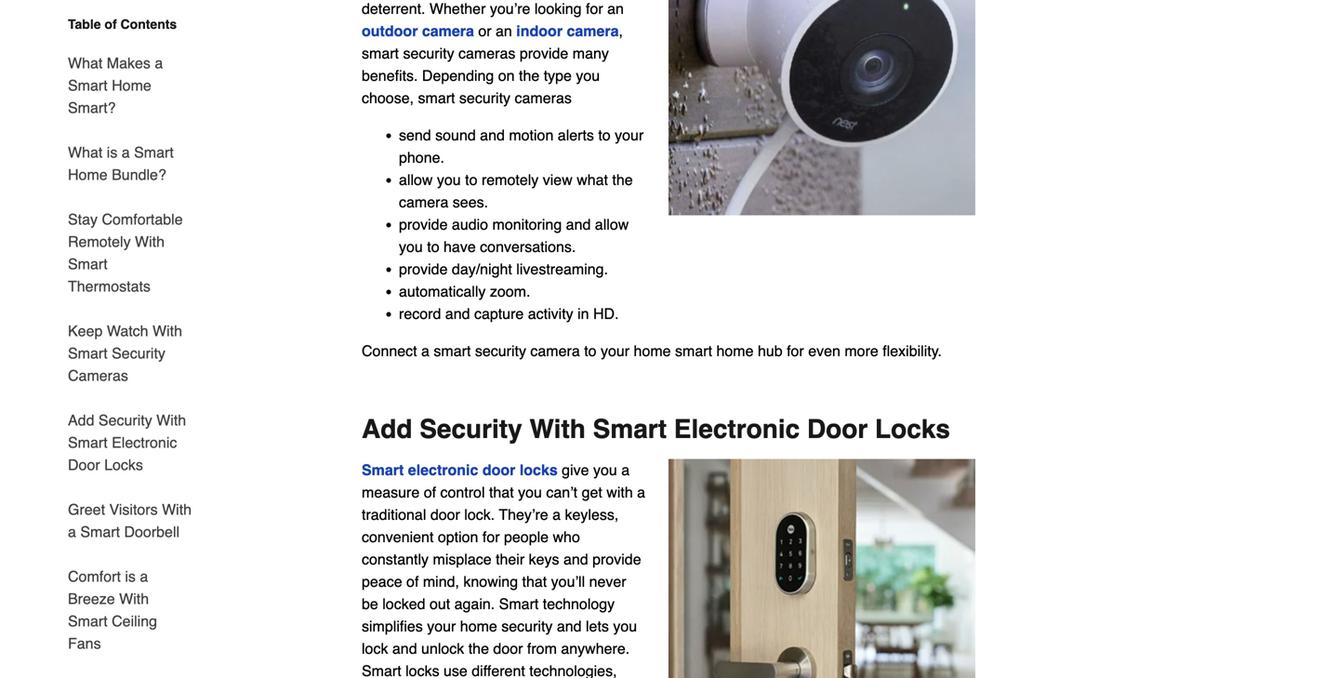 Task type: locate. For each thing, give the bounding box(es) containing it.
0 vertical spatial the
[[519, 67, 540, 84]]

cameras down type at top
[[515, 90, 572, 107]]

smart down the "greet"
[[80, 523, 120, 540]]

with inside comfort is a breeze with smart ceiling fans
[[119, 590, 149, 607]]

0 horizontal spatial add
[[68, 412, 94, 429]]

ceiling
[[112, 613, 157, 630]]

allow
[[399, 171, 433, 189], [595, 216, 629, 233]]

your up unlock
[[427, 618, 456, 635]]

give
[[562, 462, 589, 479]]

smart inside greet visitors with a smart doorbell
[[80, 523, 120, 540]]

1 vertical spatial is
[[125, 568, 136, 585]]

your right alerts
[[615, 127, 644, 144]]

smart
[[362, 45, 399, 62], [418, 90, 455, 107], [434, 343, 471, 360], [675, 343, 713, 360]]

1 horizontal spatial of
[[407, 573, 419, 590]]

0 horizontal spatial that
[[489, 484, 514, 501]]

1 horizontal spatial the
[[519, 67, 540, 84]]

with up doorbell
[[162, 501, 192, 518]]

for
[[787, 343, 804, 360], [483, 529, 500, 546]]

door
[[483, 462, 516, 479], [431, 506, 460, 523], [493, 640, 523, 657]]

0 horizontal spatial allow
[[399, 171, 433, 189]]

add up measure
[[362, 415, 413, 444]]

that up lock.
[[489, 484, 514, 501]]

table of contents
[[68, 17, 177, 32]]

electronic inside add security with smart electronic door locks
[[112, 434, 177, 451]]

add
[[68, 412, 94, 429], [362, 415, 413, 444]]

0 horizontal spatial door
[[68, 456, 100, 474]]

a up 'with'
[[622, 462, 630, 479]]

2 vertical spatial your
[[427, 618, 456, 635]]

add security with smart electronic door locks up 'with'
[[362, 415, 951, 444]]

add security with smart electronic door locks inside table of contents element
[[68, 412, 186, 474]]

you'll
[[551, 573, 585, 590]]

stay comfortable remotely with smart thermostats link
[[68, 197, 193, 309]]

home inside what makes a smart home smart?
[[112, 77, 151, 94]]

comfort is a breeze with smart ceiling fans link
[[68, 554, 193, 666]]

your
[[615, 127, 644, 144], [601, 343, 630, 360], [427, 618, 456, 635]]

a inside greet visitors with a smart doorbell
[[68, 523, 76, 540]]

0 horizontal spatial electronic
[[112, 434, 177, 451]]

a inside what makes a smart home smart?
[[155, 54, 163, 72]]

of down electronic at the left
[[424, 484, 436, 501]]

home up the stay
[[68, 166, 108, 183]]

visitors
[[109, 501, 158, 518]]

1 vertical spatial of
[[424, 484, 436, 501]]

0 vertical spatial what
[[68, 54, 103, 72]]

a up bundle?
[[122, 144, 130, 161]]

what makes a smart home smart? link
[[68, 41, 193, 130]]

locks inside give you a measure of control that you can't get with a traditional door lock. they're a keyless, convenient option for people who constantly misplace their keys and provide peace of mind, knowing that you'll never be locked out again. smart technology simplifies your home security and lets you lock and unlock the door from anywhere. smart locks use different tech
[[406, 663, 440, 678]]

what inside what makes a smart home smart?
[[68, 54, 103, 72]]

security down on on the left top of page
[[459, 90, 511, 107]]

security down the watch
[[112, 345, 166, 362]]

with
[[135, 233, 165, 250], [153, 322, 182, 340], [156, 412, 186, 429], [530, 415, 586, 444], [162, 501, 192, 518], [119, 590, 149, 607]]

and down what
[[566, 216, 591, 233]]

camera down 'activity'
[[531, 343, 580, 360]]

0 vertical spatial allow
[[399, 171, 433, 189]]

breeze
[[68, 590, 115, 607]]

1 horizontal spatial locks
[[875, 415, 951, 444]]

what inside what is a smart home bundle?
[[68, 144, 103, 161]]

home
[[634, 343, 671, 360], [717, 343, 754, 360], [460, 618, 498, 635]]

with inside greet visitors with a smart doorbell
[[162, 501, 192, 518]]

the up different
[[469, 640, 489, 657]]

send
[[399, 127, 431, 144]]

can't
[[546, 484, 578, 501]]

a down doorbell
[[140, 568, 148, 585]]

and down automatically
[[445, 305, 470, 323]]

your down hd.
[[601, 343, 630, 360]]

is right comfort
[[125, 568, 136, 585]]

provide
[[520, 45, 569, 62], [399, 216, 448, 233], [399, 261, 448, 278], [593, 551, 642, 568]]

add down cameras
[[68, 412, 94, 429]]

0 horizontal spatial for
[[483, 529, 500, 546]]

provide down indoor
[[520, 45, 569, 62]]

add security with smart electronic door locks
[[68, 412, 186, 474], [362, 415, 951, 444]]

electronic up visitors at the left of page
[[112, 434, 177, 451]]

outdoor camera link
[[362, 23, 474, 40]]

zoom.
[[490, 283, 531, 300]]

1 what from the top
[[68, 54, 103, 72]]

security inside give you a measure of control that you can't get with a traditional door lock. they're a keyless, convenient option for people who constantly misplace their keys and provide peace of mind, knowing that you'll never be locked out again. smart technology simplifies your home security and lets you lock and unlock the door from anywhere. smart locks use different tech
[[502, 618, 553, 635]]

what
[[68, 54, 103, 72], [68, 144, 103, 161]]

add security with smart electronic door locks up visitors at the left of page
[[68, 412, 186, 474]]

smart down knowing on the bottom left of page
[[499, 596, 539, 613]]

livestreaming.
[[517, 261, 608, 278]]

with down comfortable
[[135, 233, 165, 250]]

1 vertical spatial door
[[68, 456, 100, 474]]

on
[[498, 67, 515, 84]]

for right 'hub'
[[787, 343, 804, 360]]

mind,
[[423, 573, 460, 590]]

out
[[430, 596, 450, 613]]

1 horizontal spatial locks
[[520, 462, 558, 479]]

convenient
[[362, 529, 434, 546]]

1 horizontal spatial that
[[522, 573, 547, 590]]

0 horizontal spatial locks
[[104, 456, 143, 474]]

you down "many"
[[576, 67, 600, 84]]

bundle?
[[112, 166, 166, 183]]

alerts
[[558, 127, 594, 144]]

camera down "phone."
[[399, 194, 449, 211]]

sound
[[435, 127, 476, 144]]

0 horizontal spatial locks
[[406, 663, 440, 678]]

security inside add security with smart electronic door locks
[[99, 412, 152, 429]]

a down 'can't'
[[553, 506, 561, 523]]

provide inside ", smart security cameras provide many benefits. depending on the type you choose, smart security cameras"
[[520, 45, 569, 62]]

that
[[489, 484, 514, 501], [522, 573, 547, 590]]

a right the makes
[[155, 54, 163, 72]]

1 vertical spatial for
[[483, 529, 500, 546]]

1 vertical spatial cameras
[[515, 90, 572, 107]]

again.
[[455, 596, 495, 613]]

cameras
[[68, 367, 128, 384]]

activity
[[528, 305, 574, 323]]

the right on on the left top of page
[[519, 67, 540, 84]]

a inside comfort is a breeze with smart ceiling fans
[[140, 568, 148, 585]]

in
[[578, 305, 589, 323]]

locks down flexibility. on the bottom
[[875, 415, 951, 444]]

door down even
[[807, 415, 868, 444]]

1 horizontal spatial home
[[112, 77, 151, 94]]

choose,
[[362, 90, 414, 107]]

1 vertical spatial your
[[601, 343, 630, 360]]

0 vertical spatial home
[[112, 77, 151, 94]]

record
[[399, 305, 441, 323]]

and right sound
[[480, 127, 505, 144]]

send sound and motion alerts to your phone. allow you to remotely view what the camera sees. provide audio monitoring and allow you to have conversations. provide day/night livestreaming. automatically zoom. record and capture activity in hd.
[[399, 127, 644, 323]]

locks down unlock
[[406, 663, 440, 678]]

an entry door with a google nest x yale electronic deadbolt. image
[[669, 459, 976, 678]]

1 vertical spatial door
[[431, 506, 460, 523]]

1 vertical spatial home
[[68, 166, 108, 183]]

you left have
[[399, 238, 423, 256]]

table of contents element
[[53, 15, 193, 678]]

more
[[845, 343, 879, 360]]

smart
[[68, 77, 108, 94], [134, 144, 174, 161], [68, 255, 108, 273], [68, 345, 108, 362], [593, 415, 667, 444], [68, 434, 108, 451], [362, 462, 404, 479], [80, 523, 120, 540], [499, 596, 539, 613], [68, 613, 108, 630], [362, 663, 402, 678]]

your inside give you a measure of control that you can't get with a traditional door lock. they're a keyless, convenient option for people who constantly misplace their keys and provide peace of mind, knowing that you'll never be locked out again. smart technology simplifies your home security and lets you lock and unlock the door from anywhere. smart locks use different tech
[[427, 618, 456, 635]]

for down lock.
[[483, 529, 500, 546]]

electronic
[[674, 415, 800, 444], [112, 434, 177, 451]]

outdoor
[[362, 23, 418, 40]]

security up the from
[[502, 618, 553, 635]]

keep
[[68, 322, 103, 340]]

locks up 'can't'
[[520, 462, 558, 479]]

0 vertical spatial is
[[107, 144, 118, 161]]

smart down keep
[[68, 345, 108, 362]]

sees.
[[453, 194, 488, 211]]

add inside add security with smart electronic door locks
[[68, 412, 94, 429]]

smart inside what is a smart home bundle?
[[134, 144, 174, 161]]

2 vertical spatial the
[[469, 640, 489, 657]]

allow down "phone."
[[399, 171, 433, 189]]

you inside ", smart security cameras provide many benefits. depending on the type you choose, smart security cameras"
[[576, 67, 600, 84]]

is up bundle?
[[107, 144, 118, 161]]

locks up visitors at the left of page
[[104, 456, 143, 474]]

unlock
[[421, 640, 464, 657]]

type
[[544, 67, 572, 84]]

1 horizontal spatial add
[[362, 415, 413, 444]]

0 vertical spatial your
[[615, 127, 644, 144]]

is inside what is a smart home bundle?
[[107, 144, 118, 161]]

motion
[[509, 127, 554, 144]]

0 horizontal spatial add security with smart electronic door locks
[[68, 412, 186, 474]]

the inside ", smart security cameras provide many benefits. depending on the type you choose, smart security cameras"
[[519, 67, 540, 84]]

smart inside comfort is a breeze with smart ceiling fans
[[68, 613, 108, 630]]

security
[[403, 45, 454, 62], [459, 90, 511, 107], [475, 343, 526, 360], [502, 618, 553, 635]]

depending
[[422, 67, 494, 84]]

provide up the never
[[593, 551, 642, 568]]

cameras down 'or'
[[459, 45, 516, 62]]

to left have
[[427, 238, 440, 256]]

your for alerts
[[615, 127, 644, 144]]

0 horizontal spatial is
[[107, 144, 118, 161]]

smart left 'hub'
[[675, 343, 713, 360]]

home down the makes
[[112, 77, 151, 94]]

keyless,
[[565, 506, 619, 523]]

smart?
[[68, 99, 116, 116]]

1 horizontal spatial for
[[787, 343, 804, 360]]

smart inside add security with smart electronic door locks
[[68, 434, 108, 451]]

2 horizontal spatial the
[[613, 171, 633, 189]]

door up option
[[431, 506, 460, 523]]

0 vertical spatial door
[[807, 415, 868, 444]]

locks inside add security with smart electronic door locks
[[104, 456, 143, 474]]

0 horizontal spatial the
[[469, 640, 489, 657]]

security down capture
[[475, 343, 526, 360]]

0 vertical spatial of
[[105, 17, 117, 32]]

you right the lets
[[613, 618, 637, 635]]

1 vertical spatial the
[[613, 171, 633, 189]]

smart up bundle?
[[134, 144, 174, 161]]

the right what
[[613, 171, 633, 189]]

home
[[112, 77, 151, 94], [68, 166, 108, 183]]

lets
[[586, 618, 609, 635]]

home inside what is a smart home bundle?
[[68, 166, 108, 183]]

with up give
[[530, 415, 586, 444]]

door up different
[[493, 640, 523, 657]]

0 vertical spatial locks
[[875, 415, 951, 444]]

2 vertical spatial door
[[493, 640, 523, 657]]

provide up automatically
[[399, 261, 448, 278]]

for inside give you a measure of control that you can't get with a traditional door lock. they're a keyless, convenient option for people who constantly misplace their keys and provide peace of mind, knowing that you'll never be locked out again. smart technology simplifies your home security and lets you lock and unlock the door from anywhere. smart locks use different tech
[[483, 529, 500, 546]]

of
[[105, 17, 117, 32], [424, 484, 436, 501], [407, 573, 419, 590]]

electronic down 'hub'
[[674, 415, 800, 444]]

door up the "greet"
[[68, 456, 100, 474]]

1 vertical spatial locks
[[406, 663, 440, 678]]

a down the "greet"
[[68, 523, 76, 540]]

hd.
[[594, 305, 619, 323]]

their
[[496, 551, 525, 568]]

is
[[107, 144, 118, 161], [125, 568, 136, 585]]

door
[[807, 415, 868, 444], [68, 456, 100, 474]]

security down cameras
[[99, 412, 152, 429]]

1 horizontal spatial allow
[[595, 216, 629, 233]]

smart up the smart?
[[68, 77, 108, 94]]

0 horizontal spatial of
[[105, 17, 117, 32]]

door up "control" at the left of the page
[[483, 462, 516, 479]]

with right the watch
[[153, 322, 182, 340]]

1 vertical spatial what
[[68, 144, 103, 161]]

give you a measure of control that you can't get with a traditional door lock. they're a keyless, convenient option for people who constantly misplace their keys and provide peace of mind, knowing that you'll never be locked out again. smart technology simplifies your home security and lets you lock and unlock the door from anywhere. smart locks use different tech
[[362, 462, 646, 678]]

day/night
[[452, 261, 512, 278]]

to
[[598, 127, 611, 144], [465, 171, 478, 189], [427, 238, 440, 256], [584, 343, 597, 360]]

the inside give you a measure of control that you can't get with a traditional door lock. they're a keyless, convenient option for people who constantly misplace their keys and provide peace of mind, knowing that you'll never be locked out again. smart technology simplifies your home security and lets you lock and unlock the door from anywhere. smart locks use different tech
[[469, 640, 489, 657]]

a
[[155, 54, 163, 72], [122, 144, 130, 161], [421, 343, 430, 360], [622, 462, 630, 479], [637, 484, 646, 501], [553, 506, 561, 523], [68, 523, 76, 540], [140, 568, 148, 585]]

locks
[[875, 415, 951, 444], [104, 456, 143, 474]]

2 what from the top
[[68, 144, 103, 161]]

smart down remotely
[[68, 255, 108, 273]]

locked
[[383, 596, 426, 613]]

allow down what
[[595, 216, 629, 233]]

0 horizontal spatial home
[[68, 166, 108, 183]]

smart up fans
[[68, 613, 108, 630]]

is inside comfort is a breeze with smart ceiling fans
[[125, 568, 136, 585]]

capture
[[474, 305, 524, 323]]

with up ceiling
[[119, 590, 149, 607]]

security inside the keep watch with smart security cameras
[[112, 345, 166, 362]]

of right table
[[105, 17, 117, 32]]

provide inside give you a measure of control that you can't get with a traditional door lock. they're a keyless, convenient option for people who constantly misplace their keys and provide peace of mind, knowing that you'll never be locked out again. smart technology simplifies your home security and lets you lock and unlock the door from anywhere. smart locks use different tech
[[593, 551, 642, 568]]

1 horizontal spatial is
[[125, 568, 136, 585]]

, smart security cameras provide many benefits. depending on the type you choose, smart security cameras
[[362, 23, 623, 107]]

0 horizontal spatial home
[[460, 618, 498, 635]]

that down the keys
[[522, 573, 547, 590]]

1 vertical spatial locks
[[104, 456, 143, 474]]

with down keep watch with smart security cameras link
[[156, 412, 186, 429]]

what down the smart?
[[68, 144, 103, 161]]

with inside the keep watch with smart security cameras
[[153, 322, 182, 340]]

your inside send sound and motion alerts to your phone. allow you to remotely view what the camera sees. provide audio monitoring and allow you to have conversations. provide day/night livestreaming. automatically zoom. record and capture activity in hd.
[[615, 127, 644, 144]]

doorbell
[[124, 523, 180, 540]]

1 vertical spatial allow
[[595, 216, 629, 233]]

of up locked
[[407, 573, 419, 590]]

hub
[[758, 343, 783, 360]]

what down table
[[68, 54, 103, 72]]

flexibility.
[[883, 343, 942, 360]]

smart up the "greet"
[[68, 434, 108, 451]]

control
[[440, 484, 485, 501]]

indoor
[[517, 23, 563, 40]]

1 horizontal spatial home
[[634, 343, 671, 360]]



Task type: vqa. For each thing, say whether or not it's contained in the screenshot.
. inside the $ 1,713 . 51
no



Task type: describe. For each thing, give the bounding box(es) containing it.
greet visitors with a smart doorbell
[[68, 501, 192, 540]]

provide up have
[[399, 216, 448, 233]]

smart down the record on the top of page
[[434, 343, 471, 360]]

be
[[362, 596, 378, 613]]

smart down lock
[[362, 663, 402, 678]]

conversations.
[[480, 238, 576, 256]]

what is a smart home bundle?
[[68, 144, 174, 183]]

anywhere.
[[561, 640, 630, 657]]

,
[[619, 23, 623, 40]]

your for camera
[[601, 343, 630, 360]]

camera left 'or'
[[422, 23, 474, 40]]

0 vertical spatial that
[[489, 484, 514, 501]]

a inside what is a smart home bundle?
[[122, 144, 130, 161]]

home for smart?
[[112, 77, 151, 94]]

smart electronic door locks link
[[362, 462, 558, 479]]

what makes a smart home smart?
[[68, 54, 163, 116]]

remotely
[[482, 171, 539, 189]]

automatically
[[399, 283, 486, 300]]

and up you'll
[[564, 551, 589, 568]]

even
[[809, 343, 841, 360]]

is for what
[[107, 144, 118, 161]]

the inside send sound and motion alerts to your phone. allow you to remotely view what the camera sees. provide audio monitoring and allow you to have conversations. provide day/night livestreaming. automatically zoom. record and capture activity in hd.
[[613, 171, 633, 189]]

0 vertical spatial locks
[[520, 462, 558, 479]]

electronic
[[408, 462, 479, 479]]

connect a smart security camera to your home smart home hub for even more flexibility.
[[362, 343, 942, 360]]

never
[[589, 573, 627, 590]]

you up get on the left of page
[[593, 462, 617, 479]]

use
[[444, 663, 468, 678]]

connect
[[362, 343, 417, 360]]

table
[[68, 17, 101, 32]]

benefits.
[[362, 67, 418, 84]]

0 vertical spatial for
[[787, 343, 804, 360]]

to down in
[[584, 343, 597, 360]]

2 vertical spatial of
[[407, 573, 419, 590]]

0 vertical spatial cameras
[[459, 45, 516, 62]]

2 horizontal spatial of
[[424, 484, 436, 501]]

what
[[577, 171, 608, 189]]

simplifies
[[362, 618, 423, 635]]

greet visitors with a smart doorbell link
[[68, 487, 193, 554]]

0 vertical spatial door
[[483, 462, 516, 479]]

peace
[[362, 573, 402, 590]]

from
[[527, 640, 557, 657]]

who
[[553, 529, 580, 546]]

keep watch with smart security cameras
[[68, 322, 182, 384]]

to right alerts
[[598, 127, 611, 144]]

an
[[496, 23, 512, 40]]

keep watch with smart security cameras link
[[68, 309, 193, 398]]

what for what is a smart home bundle?
[[68, 144, 103, 161]]

1 horizontal spatial add security with smart electronic door locks
[[362, 415, 951, 444]]

a right connect
[[421, 343, 430, 360]]

stay comfortable remotely with smart thermostats
[[68, 211, 183, 295]]

comfort is a breeze with smart ceiling fans
[[68, 568, 157, 652]]

1 horizontal spatial electronic
[[674, 415, 800, 444]]

many
[[573, 45, 609, 62]]

is for comfort
[[125, 568, 136, 585]]

home inside give you a measure of control that you can't get with a traditional door lock. they're a keyless, convenient option for people who constantly misplace their keys and provide peace of mind, knowing that you'll never be locked out again. smart technology simplifies your home security and lets you lock and unlock the door from anywhere. smart locks use different tech
[[460, 618, 498, 635]]

knowing
[[464, 573, 518, 590]]

you up they're
[[518, 484, 542, 501]]

remotely
[[68, 233, 131, 250]]

people
[[504, 529, 549, 546]]

smart down outdoor
[[362, 45, 399, 62]]

a right 'with'
[[637, 484, 646, 501]]

comfort
[[68, 568, 121, 585]]

what is a smart home bundle? link
[[68, 130, 193, 197]]

with inside add security with smart electronic door locks
[[156, 412, 186, 429]]

greet
[[68, 501, 105, 518]]

smart up measure
[[362, 462, 404, 479]]

contents
[[120, 17, 177, 32]]

with inside stay comfortable remotely with smart thermostats
[[135, 233, 165, 250]]

watch
[[107, 322, 148, 340]]

makes
[[107, 54, 151, 72]]

a white google nest smart security camera with a white wire attached to a brown wall. image
[[669, 0, 976, 216]]

they're
[[499, 506, 549, 523]]

lock
[[362, 640, 388, 657]]

what for what makes a smart home smart?
[[68, 54, 103, 72]]

view
[[543, 171, 573, 189]]

misplace
[[433, 551, 492, 568]]

you up sees. at left top
[[437, 171, 461, 189]]

comfortable
[[102, 211, 183, 228]]

stay
[[68, 211, 98, 228]]

keys
[[529, 551, 560, 568]]

with
[[607, 484, 633, 501]]

and down simplifies
[[392, 640, 417, 657]]

2 horizontal spatial home
[[717, 343, 754, 360]]

fans
[[68, 635, 101, 652]]

door inside add security with smart electronic door locks
[[68, 456, 100, 474]]

1 vertical spatial that
[[522, 573, 547, 590]]

smart electronic door locks
[[362, 462, 558, 479]]

get
[[582, 484, 603, 501]]

smart down depending
[[418, 90, 455, 107]]

security down outdoor camera link
[[403, 45, 454, 62]]

smart inside stay comfortable remotely with smart thermostats
[[68, 255, 108, 273]]

and down technology
[[557, 618, 582, 635]]

to up sees. at left top
[[465, 171, 478, 189]]

smart inside the keep watch with smart security cameras
[[68, 345, 108, 362]]

smart inside what makes a smart home smart?
[[68, 77, 108, 94]]

indoor camera link
[[512, 23, 619, 40]]

security up smart electronic door locks link
[[420, 415, 523, 444]]

home for bundle?
[[68, 166, 108, 183]]

technology
[[543, 596, 615, 613]]

outdoor camera or an indoor camera
[[362, 23, 619, 40]]

camera inside send sound and motion alerts to your phone. allow you to remotely view what the camera sees. provide audio monitoring and allow you to have conversations. provide day/night livestreaming. automatically zoom. record and capture activity in hd.
[[399, 194, 449, 211]]

1 horizontal spatial door
[[807, 415, 868, 444]]

have
[[444, 238, 476, 256]]

camera up "many"
[[567, 23, 619, 40]]

thermostats
[[68, 278, 151, 295]]

option
[[438, 529, 479, 546]]

or
[[478, 23, 492, 40]]

smart up 'with'
[[593, 415, 667, 444]]

constantly
[[362, 551, 429, 568]]



